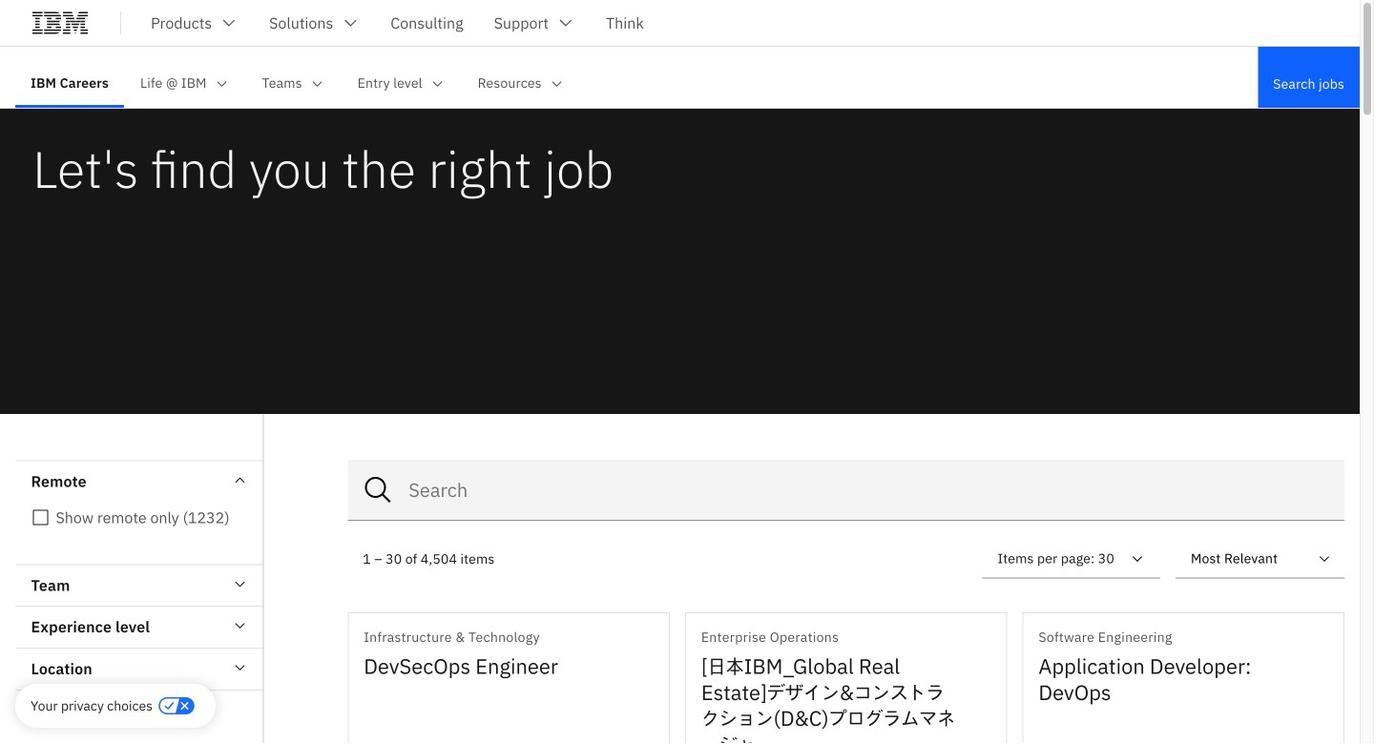 Task type: describe. For each thing, give the bounding box(es) containing it.
your privacy choices element
[[31, 696, 153, 717]]



Task type: vqa. For each thing, say whether or not it's contained in the screenshot.
Open Cookie Preferences Modal section
no



